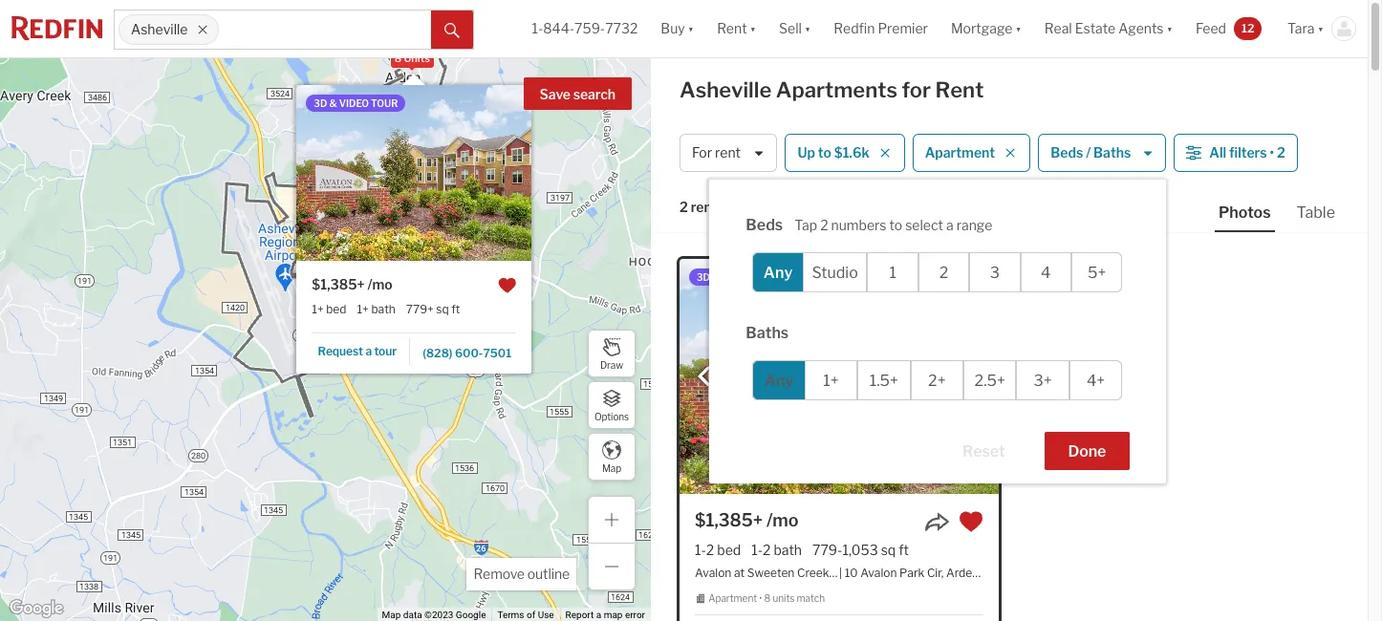 Task type: locate. For each thing, give the bounding box(es) containing it.
agents
[[1119, 20, 1164, 37]]

apartment • 8 units match
[[709, 593, 825, 605]]

1 vertical spatial 3d & video tour
[[697, 272, 781, 283]]

0 vertical spatial 3d
[[314, 97, 327, 108]]

1 vertical spatial /mo
[[767, 511, 799, 531]]

$1.6k
[[835, 145, 870, 161]]

$1,385+ /mo up 1-2 bed in the right of the page
[[695, 511, 799, 531]]

1 horizontal spatial rent
[[936, 77, 984, 102]]

$1,385+ /mo up 1+ bed
[[312, 276, 392, 292]]

0 vertical spatial bath
[[371, 302, 395, 316]]

1 vertical spatial units
[[470, 245, 497, 259]]

1+ bath
[[357, 302, 395, 316]]

/mo for favorite button icon
[[767, 511, 799, 531]]

a left range
[[947, 217, 954, 234]]

1+ right the any option
[[824, 372, 839, 390]]

1 horizontal spatial 1-
[[695, 542, 707, 559]]

0 vertical spatial option group
[[753, 252, 1123, 293]]

a inside button
[[365, 344, 372, 358]]

save
[[540, 86, 571, 102]]

baths up the any option
[[746, 324, 789, 342]]

1 vertical spatial option group
[[753, 361, 1123, 401]]

units
[[404, 51, 430, 64], [470, 245, 497, 259]]

ft up park
[[899, 542, 909, 559]]

all filters • 2
[[1210, 145, 1286, 161]]

7732
[[606, 20, 638, 37]]

$1,385+ up 1+ bed
[[312, 276, 365, 292]]

1 horizontal spatial map
[[602, 462, 622, 474]]

favorite button image
[[498, 276, 516, 295]]

table
[[1297, 204, 1336, 222]]

2 left rentals on the top
[[680, 199, 688, 216]]

bath left 779+
[[371, 302, 395, 316]]

tap 2 numbers to select a range
[[795, 217, 993, 234]]

1 vertical spatial map
[[382, 610, 401, 621]]

2 down the select
[[940, 263, 949, 282]]

0 horizontal spatial $1,385+
[[312, 276, 365, 292]]

0 vertical spatial $1,385+
[[312, 276, 365, 292]]

1 horizontal spatial 1+
[[357, 302, 368, 316]]

1 horizontal spatial sq
[[881, 542, 896, 559]]

$1,385+ /mo
[[312, 276, 392, 292], [695, 511, 799, 531]]

Studio checkbox
[[803, 252, 868, 293]]

of
[[527, 610, 536, 621]]

▾ right agents
[[1167, 20, 1174, 37]]

/mo for favorite button image
[[367, 276, 392, 292]]

apartments down 779-1,053 sq ft
[[832, 566, 897, 581]]

0 vertical spatial &
[[329, 97, 337, 108]]

map
[[602, 462, 622, 474], [382, 610, 401, 621]]

1 vertical spatial tour
[[754, 272, 781, 283]]

None search field
[[219, 11, 432, 49]]

report a map error
[[566, 610, 646, 621]]

search
[[574, 86, 616, 102]]

terms
[[498, 610, 525, 621]]

for
[[902, 77, 932, 102]]

Any checkbox
[[753, 252, 804, 293]]

▾ right sell
[[805, 20, 811, 37]]

apartments up up to $1.6k
[[776, 77, 898, 102]]

3+
[[1034, 372, 1053, 390]]

0 horizontal spatial /mo
[[367, 276, 392, 292]]

(828)
[[423, 346, 452, 360]]

8 units
[[394, 51, 430, 64]]

1 vertical spatial asheville
[[680, 77, 772, 102]]

▾ right mortgage
[[1016, 20, 1022, 37]]

favorite button checkbox
[[959, 510, 984, 535]]

0 horizontal spatial 8
[[394, 51, 401, 64]]

2 inside button
[[1278, 145, 1286, 161]]

sq inside map region
[[436, 302, 449, 316]]

0 horizontal spatial rent
[[717, 20, 748, 37]]

0 vertical spatial 8
[[394, 51, 401, 64]]

$1,385+ /mo inside dialog
[[312, 276, 392, 292]]

0 vertical spatial $1,385+ /mo
[[312, 276, 392, 292]]

all
[[1210, 145, 1227, 161]]

4 ▾ from the left
[[1016, 20, 1022, 37]]

6 ▾ from the left
[[1318, 20, 1325, 37]]

redfin premier button
[[823, 0, 940, 57]]

0 vertical spatial units
[[404, 51, 430, 64]]

asheville down rent ▾ dropdown button
[[680, 77, 772, 102]]

1 horizontal spatial apartment
[[925, 145, 996, 161]]

0 horizontal spatial apartment
[[709, 593, 758, 605]]

a for request a tour
[[365, 344, 372, 358]]

1 horizontal spatial a
[[597, 610, 602, 621]]

up
[[798, 145, 816, 161]]

• right filters
[[1271, 145, 1275, 161]]

bed inside map region
[[326, 302, 346, 316]]

1-
[[532, 20, 543, 37], [695, 542, 707, 559], [752, 542, 763, 559]]

to left the select
[[890, 217, 903, 234]]

1 vertical spatial $1,385+ /mo
[[695, 511, 799, 531]]

/mo up 1+ bath
[[367, 276, 392, 292]]

0 vertical spatial 3d & video tour
[[314, 97, 398, 108]]

submit search image
[[445, 23, 460, 38]]

1 horizontal spatial 8
[[765, 593, 771, 605]]

2 right filters
[[1278, 145, 1286, 161]]

▾ inside "dropdown button"
[[1167, 20, 1174, 37]]

0 vertical spatial apartment
[[925, 145, 996, 161]]

apartment for apartment
[[925, 145, 996, 161]]

1 vertical spatial to
[[890, 217, 903, 234]]

bath inside dialog
[[371, 302, 395, 316]]

1-844-759-7732
[[532, 20, 638, 37]]

8
[[394, 51, 401, 64], [765, 593, 771, 605]]

0 vertical spatial sq
[[436, 302, 449, 316]]

0 horizontal spatial 3d
[[314, 97, 327, 108]]

map inside button
[[602, 462, 622, 474]]

1 horizontal spatial /mo
[[767, 511, 799, 531]]

1- for 1-2 bath
[[752, 542, 763, 559]]

$1,385+ for favorite button checkbox
[[695, 511, 763, 531]]

beds inside button
[[1051, 145, 1084, 161]]

units for 5 units
[[470, 245, 497, 259]]

1 option group from the top
[[753, 252, 1123, 293]]

draw button
[[588, 330, 636, 378]]

1 horizontal spatial $1,385+
[[695, 511, 763, 531]]

photo of 10 avalon park cir, arden, nc 28704 image for $1,385+
[[680, 259, 999, 494]]

tap
[[795, 217, 818, 234]]

real estate agents ▾ button
[[1034, 0, 1185, 57]]

options button
[[588, 382, 636, 429]]

video inside map region
[[339, 97, 369, 108]]

sq right 779+
[[436, 302, 449, 316]]

1 horizontal spatial tour
[[754, 272, 781, 283]]

a left tour
[[365, 344, 372, 358]]

1 vertical spatial $1,385+
[[695, 511, 763, 531]]

0 vertical spatial ft
[[451, 302, 460, 316]]

1- left 759- at top left
[[532, 20, 543, 37]]

buy ▾ button
[[650, 0, 706, 57]]

outline
[[528, 566, 570, 582]]

$1,385+ up 1-2 bed in the right of the page
[[695, 511, 763, 531]]

1 horizontal spatial &
[[713, 272, 720, 283]]

ft inside map region
[[451, 302, 460, 316]]

3d & video tour down rentals on the top
[[697, 272, 781, 283]]

0 vertical spatial baths
[[1094, 145, 1132, 161]]

0 horizontal spatial 1+
[[312, 302, 323, 316]]

/mo up 1-2 bath
[[767, 511, 799, 531]]

any left the 1+ radio
[[765, 372, 794, 390]]

dialog containing $1,385+
[[296, 73, 767, 373]]

1+ radio
[[805, 361, 858, 401]]

dialog containing beds
[[710, 180, 1167, 484]]

avalon right 10
[[861, 566, 898, 581]]

1+ inside the 1+ radio
[[824, 372, 839, 390]]

report a map error link
[[566, 610, 646, 621]]

for
[[692, 145, 713, 161]]

any
[[764, 263, 793, 282], [765, 372, 794, 390]]

0 horizontal spatial $1,385+ /mo
[[312, 276, 392, 292]]

1 vertical spatial beds
[[746, 216, 784, 234]]

1 horizontal spatial •
[[1271, 145, 1275, 161]]

avalon down 1-2 bed in the right of the page
[[695, 566, 732, 581]]

rent right buy ▾
[[717, 20, 748, 37]]

2 ▾ from the left
[[750, 20, 757, 37]]

bed left 1+ bath
[[326, 302, 346, 316]]

3
[[991, 263, 1000, 282]]

beds left /
[[1051, 145, 1084, 161]]

0 vertical spatial beds
[[1051, 145, 1084, 161]]

1 horizontal spatial 3d
[[697, 272, 711, 283]]

0 horizontal spatial bath
[[371, 302, 395, 316]]

photo of 10 avalon park cir, arden, nc 28704 image
[[296, 84, 532, 261], [532, 84, 767, 261], [680, 259, 999, 494]]

map for map data ©2023 google
[[382, 610, 401, 621]]

for rent
[[692, 145, 741, 161]]

▾
[[688, 20, 694, 37], [750, 20, 757, 37], [805, 20, 811, 37], [1016, 20, 1022, 37], [1167, 20, 1174, 37], [1318, 20, 1325, 37]]

option group
[[753, 252, 1123, 293], [753, 361, 1123, 401]]

estate
[[1076, 20, 1116, 37]]

3d & video tour down 8 units
[[314, 97, 398, 108]]

/mo inside map region
[[367, 276, 392, 292]]

rent right 'for'
[[936, 77, 984, 102]]

1 vertical spatial ft
[[899, 542, 909, 559]]

1 vertical spatial any
[[765, 372, 794, 390]]

beds
[[1051, 145, 1084, 161], [746, 216, 784, 234]]

remove asheville image
[[197, 24, 209, 35]]

1 vertical spatial sq
[[881, 542, 896, 559]]

2
[[1278, 145, 1286, 161], [680, 199, 688, 216], [821, 217, 829, 234], [940, 263, 949, 282], [707, 542, 715, 559], [763, 542, 771, 559]]

0 vertical spatial map
[[602, 462, 622, 474]]

baths right /
[[1094, 145, 1132, 161]]

1-2 bath
[[752, 542, 802, 559]]

0 horizontal spatial to
[[818, 145, 832, 161]]

real estate agents ▾
[[1045, 20, 1174, 37]]

any for studio
[[764, 263, 793, 282]]

▾ right tara
[[1318, 20, 1325, 37]]

1 horizontal spatial $1,385+ /mo
[[695, 511, 799, 531]]

any inside checkbox
[[764, 263, 793, 282]]

0 horizontal spatial 3d & video tour
[[314, 97, 398, 108]]

asheville left remove asheville icon
[[131, 21, 188, 38]]

1+ up request
[[312, 302, 323, 316]]

ft right 779+
[[451, 302, 460, 316]]

1 vertical spatial apartment
[[709, 593, 758, 605]]

remove outline
[[474, 566, 570, 582]]

1- for 1-844-759-7732
[[532, 20, 543, 37]]

rent ▾
[[717, 20, 757, 37]]

map left data
[[382, 610, 401, 621]]

sq right the 1,053
[[881, 542, 896, 559]]

mortgage
[[952, 20, 1013, 37]]

apartment left 'remove apartment' icon
[[925, 145, 996, 161]]

remove outline button
[[467, 559, 577, 591]]

rent ▾ button
[[706, 0, 768, 57]]

1- left 1-2 bath
[[695, 542, 707, 559]]

draw
[[601, 359, 624, 371]]

1 horizontal spatial to
[[890, 217, 903, 234]]

remove up to $1.6k image
[[880, 147, 891, 159]]

▾ for mortgage ▾
[[1016, 20, 1022, 37]]

1+ right 1+ bed
[[357, 302, 368, 316]]

to inside button
[[818, 145, 832, 161]]

1 horizontal spatial asheville
[[680, 77, 772, 102]]

2 vertical spatial a
[[597, 610, 602, 621]]

beds / baths button
[[1039, 134, 1167, 172]]

a for report a map error
[[597, 610, 602, 621]]

bed up at
[[718, 542, 741, 559]]

bath up avalon at sweeten creek apartments
[[774, 542, 802, 559]]

0 vertical spatial rent
[[717, 20, 748, 37]]

1 vertical spatial bath
[[774, 542, 802, 559]]

0 horizontal spatial •
[[760, 593, 763, 605]]

tour left studio at the top right of page
[[754, 272, 781, 283]]

0 horizontal spatial map
[[382, 610, 401, 621]]

0 vertical spatial a
[[947, 217, 954, 234]]

terms of use
[[498, 610, 554, 621]]

0 horizontal spatial baths
[[746, 324, 789, 342]]

any left studio at the top right of page
[[764, 263, 793, 282]]

0 horizontal spatial avalon
[[695, 566, 732, 581]]

0 horizontal spatial sq
[[436, 302, 449, 316]]

0 horizontal spatial 1-
[[532, 20, 543, 37]]

map down options
[[602, 462, 622, 474]]

1 ▾ from the left
[[688, 20, 694, 37]]

0 horizontal spatial units
[[404, 51, 430, 64]]

beds left tap on the right of page
[[746, 216, 784, 234]]

any inside option
[[765, 372, 794, 390]]

a
[[947, 217, 954, 234], [365, 344, 372, 358], [597, 610, 602, 621]]

1 vertical spatial a
[[365, 344, 372, 358]]

0 horizontal spatial video
[[339, 97, 369, 108]]

3d & video tour inside dialog
[[314, 97, 398, 108]]

sell
[[780, 20, 802, 37]]

$1,385+
[[312, 276, 365, 292], [695, 511, 763, 531]]

apartment down at
[[709, 593, 758, 605]]

dialog
[[296, 73, 767, 373], [710, 180, 1167, 484]]

0 vertical spatial tour
[[371, 97, 398, 108]]

sq
[[436, 302, 449, 316], [881, 542, 896, 559]]

apartment inside apartment button
[[925, 145, 996, 161]]

report
[[566, 610, 594, 621]]

0 vertical spatial bed
[[326, 302, 346, 316]]

•
[[1271, 145, 1275, 161], [760, 593, 763, 605]]

1 horizontal spatial baths
[[1094, 145, 1132, 161]]

2 horizontal spatial 1+
[[824, 372, 839, 390]]

table button
[[1294, 203, 1340, 230]]

3d & video tour
[[314, 97, 398, 108], [697, 272, 781, 283]]

• inside button
[[1271, 145, 1275, 161]]

2 option group from the top
[[753, 361, 1123, 401]]

to right 'up'
[[818, 145, 832, 161]]

0 horizontal spatial beds
[[746, 216, 784, 234]]

video
[[339, 97, 369, 108], [722, 272, 752, 283]]

1-2 bed
[[695, 542, 741, 559]]

4 checkbox
[[1021, 252, 1072, 293]]

studio
[[812, 263, 859, 282]]

3 ▾ from the left
[[805, 20, 811, 37]]

$1,385+ inside dialog
[[312, 276, 365, 292]]

save search button
[[524, 77, 632, 110]]

2.5+ radio
[[964, 361, 1017, 401]]

options
[[595, 411, 629, 422]]

▾ left sell
[[750, 20, 757, 37]]

mortgage ▾ button
[[940, 0, 1034, 57]]

1 horizontal spatial units
[[470, 245, 497, 259]]

0 vertical spatial /mo
[[367, 276, 392, 292]]

0 horizontal spatial &
[[329, 97, 337, 108]]

Any radio
[[753, 361, 806, 401]]

tara ▾
[[1288, 20, 1325, 37]]

1,053
[[843, 542, 879, 559]]

0 vertical spatial video
[[339, 97, 369, 108]]

▾ for tara ▾
[[1318, 20, 1325, 37]]

mortgage ▾
[[952, 20, 1022, 37]]

1 horizontal spatial ft
[[899, 542, 909, 559]]

tour down 8 units
[[371, 97, 398, 108]]

0 vertical spatial asheville
[[131, 21, 188, 38]]

0 horizontal spatial tour
[[371, 97, 398, 108]]

• left units
[[760, 593, 763, 605]]

redfin premier
[[834, 20, 929, 37]]

rent
[[715, 145, 741, 161]]

a left the map
[[597, 610, 602, 621]]

/mo
[[367, 276, 392, 292], [767, 511, 799, 531]]

1- up sweeten
[[752, 542, 763, 559]]

5 ▾ from the left
[[1167, 20, 1174, 37]]

1 vertical spatial video
[[722, 272, 752, 283]]

8 inside map region
[[394, 51, 401, 64]]

$1,385+ for favorite button option
[[312, 276, 365, 292]]

1
[[890, 263, 897, 282]]

▾ for buy ▾
[[688, 20, 694, 37]]

0 horizontal spatial a
[[365, 344, 372, 358]]

sell ▾
[[780, 20, 811, 37]]

1+ bed
[[312, 302, 346, 316]]

▾ right 'buy'
[[688, 20, 694, 37]]

avalon
[[695, 566, 732, 581], [861, 566, 898, 581]]

3d inside dialog
[[314, 97, 327, 108]]

map for map
[[602, 462, 622, 474]]

0 vertical spatial to
[[818, 145, 832, 161]]

0 vertical spatial any
[[764, 263, 793, 282]]

1.5+ radio
[[858, 361, 911, 401]]



Task type: vqa. For each thing, say whether or not it's contained in the screenshot.
Apartment • 8 units match
yes



Task type: describe. For each thing, give the bounding box(es) containing it.
2+ radio
[[911, 361, 964, 401]]

1 vertical spatial •
[[760, 593, 763, 605]]

▾ for sell ▾
[[805, 20, 811, 37]]

remove apartment image
[[1005, 147, 1017, 159]]

779-
[[813, 542, 843, 559]]

7501
[[483, 346, 511, 360]]

data
[[403, 610, 422, 621]]

done
[[1069, 443, 1107, 461]]

1 avalon from the left
[[695, 566, 732, 581]]

3+ radio
[[1017, 361, 1070, 401]]

1 vertical spatial 8
[[765, 593, 771, 605]]

numbers
[[832, 217, 887, 234]]

1+ for 1+
[[824, 372, 839, 390]]

©2023
[[425, 610, 454, 621]]

tour inside map region
[[371, 97, 398, 108]]

|
[[840, 566, 843, 581]]

use
[[538, 610, 554, 621]]

1 horizontal spatial 3d & video tour
[[697, 272, 781, 283]]

filters
[[1230, 145, 1268, 161]]

1- for 1-2 bed
[[695, 542, 707, 559]]

beds for beds
[[746, 216, 784, 234]]

select
[[906, 217, 944, 234]]

save search
[[540, 86, 616, 102]]

2 horizontal spatial a
[[947, 217, 954, 234]]

779+ sq ft
[[406, 302, 460, 316]]

1 checkbox
[[868, 252, 919, 293]]

1 vertical spatial baths
[[746, 324, 789, 342]]

sell ▾ button
[[780, 0, 811, 57]]

beds / baths
[[1051, 145, 1132, 161]]

sell ▾ button
[[768, 0, 823, 57]]

1+ for 1+ bath
[[357, 302, 368, 316]]

google
[[456, 610, 486, 621]]

premier
[[878, 20, 929, 37]]

apartment button
[[913, 134, 1031, 172]]

map region
[[0, 0, 822, 622]]

photos
[[1219, 204, 1272, 222]]

google image
[[5, 597, 68, 622]]

cir,
[[928, 566, 944, 581]]

1 vertical spatial bed
[[718, 542, 741, 559]]

real estate agents ▾ link
[[1045, 0, 1174, 57]]

favorite button image
[[959, 510, 984, 535]]

1 vertical spatial &
[[713, 272, 720, 283]]

asheville for asheville
[[131, 21, 188, 38]]

feed
[[1196, 20, 1227, 37]]

1.5+
[[870, 372, 899, 390]]

779+
[[406, 302, 433, 316]]

apartment for apartment • 8 units match
[[709, 593, 758, 605]]

map
[[604, 610, 623, 621]]

units for 8 units
[[404, 51, 430, 64]]

1 horizontal spatial bath
[[774, 542, 802, 559]]

park
[[900, 566, 925, 581]]

baths inside button
[[1094, 145, 1132, 161]]

rent inside dropdown button
[[717, 20, 748, 37]]

10
[[845, 566, 858, 581]]

dialog inside map region
[[296, 73, 767, 373]]

favorite button checkbox
[[498, 276, 516, 295]]

arden,
[[947, 566, 982, 581]]

3 checkbox
[[970, 252, 1021, 293]]

map button
[[588, 433, 636, 481]]

request a tour button
[[312, 337, 410, 366]]

up to $1.6k button
[[786, 134, 905, 172]]

remove
[[474, 566, 525, 582]]

request
[[318, 344, 363, 358]]

previous button image
[[695, 367, 714, 387]]

844-
[[543, 20, 575, 37]]

next button image
[[965, 367, 984, 387]]

photo of 10 avalon park cir, arden, nc 28704 image for 3d & video tour
[[296, 84, 532, 261]]

request a tour
[[318, 344, 396, 358]]

759-
[[575, 20, 606, 37]]

▾ for rent ▾
[[750, 20, 757, 37]]

2 left 1-2 bath
[[707, 542, 715, 559]]

redfin
[[834, 20, 876, 37]]

2 avalon from the left
[[861, 566, 898, 581]]

creek
[[798, 566, 830, 581]]

rentals
[[691, 199, 736, 216]]

2 inside "option"
[[940, 263, 949, 282]]

match
[[797, 593, 825, 605]]

4+
[[1087, 372, 1106, 390]]

& inside dialog
[[329, 97, 337, 108]]

$1,385+ /mo for favorite button checkbox
[[695, 511, 799, 531]]

asheville apartments for rent
[[680, 77, 984, 102]]

up to $1.6k
[[798, 145, 870, 161]]

28704
[[1004, 566, 1041, 581]]

asheville for asheville apartments for rent
[[680, 77, 772, 102]]

1 horizontal spatial video
[[722, 272, 752, 283]]

(828) 600-7501 link
[[410, 338, 516, 364]]

mortgage ▾ button
[[952, 0, 1022, 57]]

reset
[[963, 443, 1006, 461]]

4+ radio
[[1070, 361, 1123, 401]]

(828) 600-7501
[[423, 346, 511, 360]]

nc
[[985, 566, 1001, 581]]

at
[[734, 566, 745, 581]]

photos button
[[1216, 203, 1294, 232]]

tour
[[374, 344, 396, 358]]

buy ▾ button
[[661, 0, 694, 57]]

error
[[625, 610, 646, 621]]

1 vertical spatial 3d
[[697, 272, 711, 283]]

range
[[957, 217, 993, 234]]

2.5+
[[975, 372, 1006, 390]]

600-
[[455, 346, 483, 360]]

all filters • 2 button
[[1175, 134, 1299, 172]]

12
[[1242, 21, 1255, 35]]

avalon at sweeten creek apartments
[[695, 566, 897, 581]]

5
[[461, 245, 468, 259]]

2 up sweeten
[[763, 542, 771, 559]]

779-1,053 sq ft
[[813, 542, 909, 559]]

2 checkbox
[[919, 252, 970, 293]]

4
[[1042, 263, 1052, 282]]

0 vertical spatial apartments
[[776, 77, 898, 102]]

/
[[1087, 145, 1091, 161]]

$1,385+ /mo for favorite button option
[[312, 276, 392, 292]]

2 right tap on the right of page
[[821, 217, 829, 234]]

1 vertical spatial apartments
[[832, 566, 897, 581]]

beds for beds / baths
[[1051, 145, 1084, 161]]

any for 1+
[[765, 372, 794, 390]]

1 vertical spatial rent
[[936, 77, 984, 102]]

5 units
[[461, 245, 497, 259]]

1+ for 1+ bed
[[312, 302, 323, 316]]

5+ checkbox
[[1072, 252, 1123, 293]]



